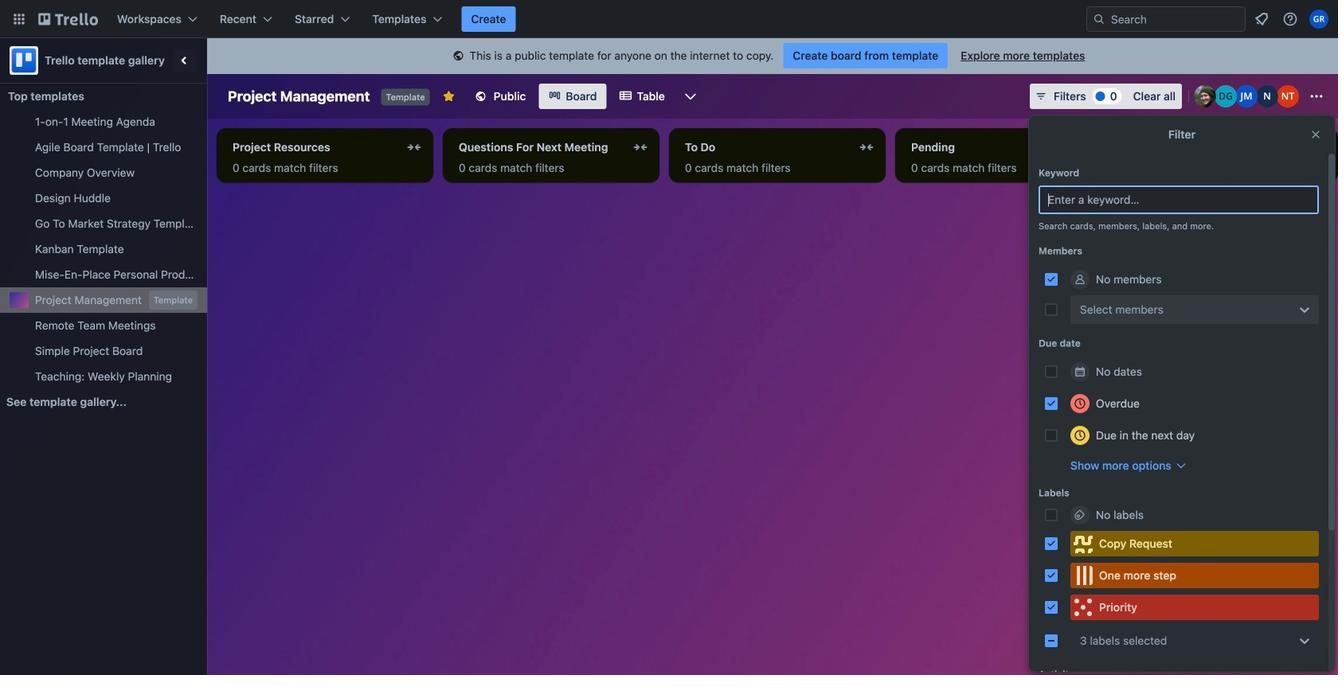 Task type: locate. For each thing, give the bounding box(es) containing it.
color: yellow, title: "copy request" element
[[1071, 532, 1320, 557]]

close popover image
[[1310, 128, 1323, 141]]

1 horizontal spatial collapse list image
[[1310, 138, 1329, 157]]

1 collapse list image from the left
[[858, 138, 877, 157]]

None text field
[[223, 135, 402, 160]]

jordan mirchev (jordan_mirchev) image
[[1236, 85, 1258, 108]]

0 horizontal spatial collapse list image
[[405, 138, 424, 157]]

show menu image
[[1309, 88, 1325, 104]]

Search field
[[1106, 8, 1246, 30]]

devan goldstein (devangoldstein2) image
[[1215, 85, 1238, 108]]

collapse list image
[[858, 138, 877, 157], [1310, 138, 1329, 157]]

collapse list image
[[405, 138, 424, 157], [631, 138, 650, 157]]

customize views image
[[683, 88, 699, 104]]

Enter a keyword… text field
[[1039, 186, 1320, 214]]

greg robinson (gregrobinson96) image
[[1310, 10, 1329, 29]]

1 collapse list image from the left
[[405, 138, 424, 157]]

None text field
[[449, 135, 628, 160], [676, 135, 854, 160], [902, 135, 1081, 160], [449, 135, 628, 160], [676, 135, 854, 160], [902, 135, 1081, 160]]

1 horizontal spatial collapse list image
[[631, 138, 650, 157]]

0 horizontal spatial collapse list image
[[858, 138, 877, 157]]

primary element
[[0, 0, 1339, 38]]

2 collapse list image from the left
[[1310, 138, 1329, 157]]



Task type: describe. For each thing, give the bounding box(es) containing it.
Board name text field
[[220, 84, 378, 109]]

caity (caity) image
[[1195, 85, 1217, 108]]

trello logo image
[[10, 46, 38, 75]]

search image
[[1093, 13, 1106, 26]]

workspace navigation collapse icon image
[[174, 49, 196, 72]]

back to home image
[[38, 6, 98, 32]]

open information menu image
[[1283, 11, 1299, 27]]

2 collapse list image from the left
[[631, 138, 650, 157]]

sm image
[[451, 49, 467, 65]]

nic (nicoletollefson1) image
[[1257, 85, 1279, 108]]

0 notifications image
[[1253, 10, 1272, 29]]

star or unstar board image
[[443, 90, 456, 103]]

color: red, title: "priority" element
[[1071, 595, 1320, 621]]

color: orange, title: "one more step" element
[[1071, 563, 1320, 589]]

nicole tang (nicoletang31) image
[[1278, 85, 1300, 108]]



Task type: vqa. For each thing, say whether or not it's contained in the screenshot.
the inside the If your Workspace requires more granular permissions, such as managing who is an admin or normal member, changing permissions is available as a Trello Premium feature (see the section below Go Big With Premium).
no



